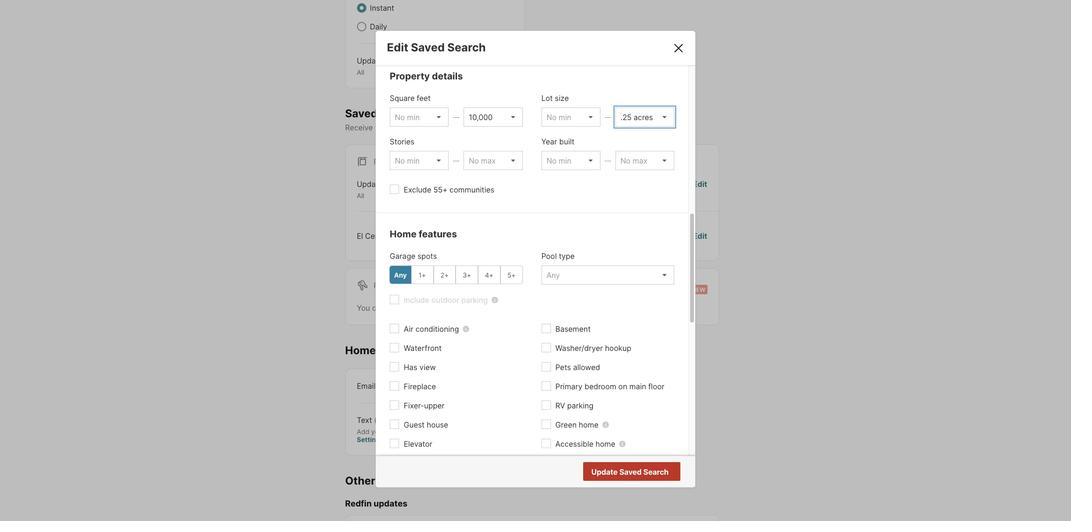 Task type: vqa. For each thing, say whether or not it's contained in the screenshot.
Homes within # of Homes Sold 80 -1.2% year-over-year
no



Task type: describe. For each thing, give the bounding box(es) containing it.
garage
[[390, 252, 416, 261]]

0 vertical spatial edit button
[[499, 55, 513, 76]]

account settings link
[[357, 428, 468, 444]]

search
[[532, 123, 556, 132]]

updates
[[374, 499, 408, 509]]

green home
[[556, 421, 599, 430]]

2+ radio
[[434, 266, 456, 284]]

for rent
[[374, 281, 411, 290]]

property details
[[390, 71, 463, 82]]

lot
[[542, 94, 553, 103]]

no results
[[632, 468, 668, 477]]

0 vertical spatial update
[[357, 56, 383, 65]]

55+
[[434, 185, 448, 195]]

square
[[390, 94, 415, 103]]

saved inside the saved searches receive timely notifications based on your preferred search filters.
[[345, 107, 378, 120]]

floor
[[649, 382, 665, 392]]

el
[[357, 231, 363, 241]]

house
[[427, 421, 449, 430]]

option group inside edit saved search dialog
[[390, 266, 523, 284]]

instant
[[370, 3, 394, 13]]

redfin updates
[[345, 499, 408, 509]]

el cerrito test 1
[[357, 231, 413, 241]]

include
[[404, 296, 430, 305]]

for for for sale
[[374, 157, 389, 167]]

add
[[357, 428, 370, 436]]

fixer-upper
[[404, 401, 445, 411]]

for for for rent
[[374, 281, 389, 290]]

you can create saved searches while searching for
[[357, 303, 540, 313]]

1 horizontal spatial parking
[[568, 401, 594, 411]]

property
[[390, 71, 430, 82]]

home tours
[[345, 344, 407, 357]]

1+ radio
[[411, 266, 434, 284]]

other emails
[[345, 474, 413, 488]]

— for square feet
[[453, 113, 460, 121]]

receive
[[345, 123, 373, 132]]

3+ radio
[[456, 266, 478, 284]]

3+
[[463, 271, 472, 279]]

has view
[[404, 363, 436, 372]]

timely
[[375, 123, 397, 132]]

Any radio
[[390, 266, 412, 284]]

home for home tours
[[345, 344, 376, 357]]

all for the topmost "edit" button
[[357, 68, 365, 76]]

accessible home
[[556, 440, 616, 449]]

update saved search button
[[584, 463, 681, 481]]

feet
[[417, 94, 431, 103]]

1
[[409, 231, 413, 241]]

air
[[404, 325, 414, 334]]

results
[[643, 468, 668, 477]]

home for accessible home
[[596, 440, 616, 449]]

searching
[[491, 303, 526, 313]]

text (sms)
[[357, 416, 396, 425]]

air conditioning
[[404, 325, 459, 334]]

rv parking
[[556, 401, 594, 411]]

phone
[[387, 428, 406, 436]]

your inside the saved searches receive timely notifications based on your preferred search filters.
[[479, 123, 495, 132]]

year
[[542, 137, 558, 147]]

(sms)
[[374, 416, 396, 425]]

number
[[408, 428, 432, 436]]

primary bedroom on main floor
[[556, 382, 665, 392]]

rv
[[556, 401, 566, 411]]

edit inside edit saved search dialog
[[387, 41, 409, 54]]

pets allowed
[[556, 363, 601, 372]]

— for year built
[[605, 157, 612, 165]]

1 vertical spatial edit button
[[694, 179, 708, 200]]

1 vertical spatial your
[[371, 428, 385, 436]]

upper
[[424, 401, 445, 411]]

any
[[394, 271, 407, 279]]

cerrito
[[365, 231, 390, 241]]

bedroom
[[585, 382, 617, 392]]

view
[[420, 363, 436, 372]]

edit saved search element
[[387, 41, 662, 54]]

all for the middle "edit" button
[[357, 192, 365, 200]]

can
[[372, 303, 385, 313]]

text
[[357, 416, 372, 425]]

green
[[556, 421, 577, 430]]

no results button
[[620, 463, 680, 482]]

email
[[357, 381, 376, 391]]

notifications
[[399, 123, 442, 132]]

daily
[[370, 22, 387, 31]]

in
[[434, 428, 439, 436]]

fixer-
[[404, 401, 424, 411]]

search for edit saved search
[[448, 41, 486, 54]]

basement
[[556, 325, 591, 334]]

exclude
[[404, 185, 432, 195]]

square feet
[[390, 94, 431, 103]]

home for green home
[[579, 421, 599, 430]]

outdoor
[[432, 296, 460, 305]]

guest house
[[404, 421, 449, 430]]

primary
[[556, 382, 583, 392]]

no
[[632, 468, 642, 477]]

update saved search
[[592, 468, 669, 477]]

stories
[[390, 137, 415, 147]]

waterfront
[[404, 344, 442, 353]]

— for stories
[[453, 157, 460, 165]]



Task type: locate. For each thing, give the bounding box(es) containing it.
home for home features
[[390, 229, 417, 240]]

0 horizontal spatial on
[[468, 123, 477, 132]]

0 vertical spatial home
[[390, 229, 417, 240]]

hookup
[[605, 344, 632, 353]]

communities
[[450, 185, 495, 195]]

1 vertical spatial parking
[[568, 401, 594, 411]]

home
[[579, 421, 599, 430], [596, 440, 616, 449]]

has
[[404, 363, 418, 372]]

search
[[448, 41, 486, 54], [644, 468, 669, 477]]

update inside button
[[592, 468, 618, 477]]

all
[[357, 68, 365, 76], [357, 192, 365, 200]]

search up the details
[[448, 41, 486, 54]]

for
[[528, 303, 538, 313]]

edit
[[387, 41, 409, 54], [499, 56, 513, 65], [694, 180, 708, 189], [694, 231, 708, 241]]

edit saved search
[[387, 41, 486, 54]]

1 vertical spatial search
[[644, 468, 669, 477]]

4+ radio
[[478, 266, 501, 284]]

1 horizontal spatial search
[[644, 468, 669, 477]]

elevator
[[404, 440, 433, 449]]

your up settings
[[371, 428, 385, 436]]

0 horizontal spatial search
[[448, 41, 486, 54]]

home up garage
[[390, 229, 417, 240]]

built
[[560, 137, 575, 147]]

1 vertical spatial home
[[596, 440, 616, 449]]

search inside button
[[644, 468, 669, 477]]

1 horizontal spatial on
[[619, 382, 628, 392]]

0 horizontal spatial parking
[[462, 296, 488, 305]]

home
[[390, 229, 417, 240], [345, 344, 376, 357]]

—
[[453, 113, 460, 121], [605, 113, 612, 121], [453, 157, 460, 165], [605, 157, 612, 165]]

allowed
[[574, 363, 601, 372]]

2 vertical spatial update
[[592, 468, 618, 477]]

settings
[[357, 436, 384, 444]]

all down daily option
[[357, 68, 365, 76]]

1 all from the top
[[357, 68, 365, 76]]

2 all from the top
[[357, 192, 365, 200]]

4+
[[485, 271, 494, 279]]

searches down square
[[380, 107, 430, 120]]

saved inside button
[[620, 468, 642, 477]]

search for update saved search
[[644, 468, 669, 477]]

update types all for the topmost "edit" button
[[357, 56, 405, 76]]

all up el
[[357, 192, 365, 200]]

1 vertical spatial update
[[357, 180, 383, 189]]

update types all down for sale
[[357, 180, 405, 200]]

spots
[[418, 252, 437, 261]]

searches inside the saved searches receive timely notifications based on your preferred search filters.
[[380, 107, 430, 120]]

types up property at the top left of the page
[[385, 56, 405, 65]]

on
[[468, 123, 477, 132], [619, 382, 628, 392]]

preferred
[[497, 123, 530, 132]]

for left sale
[[374, 157, 389, 167]]

— for lot size
[[605, 113, 612, 121]]

2 for from the top
[[374, 281, 389, 290]]

tours
[[379, 344, 407, 357]]

1 vertical spatial for
[[374, 281, 389, 290]]

create
[[387, 303, 410, 313]]

home inside edit saved search dialog
[[390, 229, 417, 240]]

1 update types all from the top
[[357, 56, 405, 76]]

searches up conditioning
[[436, 303, 469, 313]]

account
[[441, 428, 468, 436]]

conditioning
[[416, 325, 459, 334]]

home features
[[390, 229, 457, 240]]

2 types from the top
[[385, 180, 405, 189]]

types for the middle "edit" button
[[385, 180, 405, 189]]

update types all up square
[[357, 56, 405, 76]]

main
[[630, 382, 647, 392]]

0 vertical spatial for
[[374, 157, 389, 167]]

details
[[432, 71, 463, 82]]

type
[[559, 252, 575, 261]]

redfin
[[345, 499, 372, 509]]

other
[[345, 474, 376, 488]]

2 update types all from the top
[[357, 180, 405, 200]]

option group containing any
[[390, 266, 523, 284]]

update down for sale
[[357, 180, 383, 189]]

0 vertical spatial search
[[448, 41, 486, 54]]

your left preferred
[[479, 123, 495, 132]]

edit button
[[499, 55, 513, 76], [694, 179, 708, 200], [694, 230, 708, 242]]

based
[[444, 123, 466, 132]]

test
[[392, 231, 407, 241]]

1 vertical spatial home
[[345, 344, 376, 357]]

home up the accessible home on the right bottom of the page
[[579, 421, 599, 430]]

on inside edit saved search dialog
[[619, 382, 628, 392]]

parking up green home
[[568, 401, 594, 411]]

parking down 3+ option
[[462, 296, 488, 305]]

types for the topmost "edit" button
[[385, 56, 405, 65]]

edit saved search dialog
[[376, 31, 696, 521]]

Instant radio
[[357, 3, 366, 13]]

exclude 55+ communities
[[404, 185, 495, 195]]

searches
[[380, 107, 430, 120], [436, 303, 469, 313]]

1+
[[419, 271, 426, 279]]

pool type
[[542, 252, 575, 261]]

your
[[479, 123, 495, 132], [371, 428, 385, 436]]

5+ radio
[[501, 266, 523, 284]]

0 vertical spatial parking
[[462, 296, 488, 305]]

2 vertical spatial edit button
[[694, 230, 708, 242]]

add your phone number in
[[357, 428, 441, 436]]

0 vertical spatial on
[[468, 123, 477, 132]]

1 horizontal spatial your
[[479, 123, 495, 132]]

1 vertical spatial update types all
[[357, 180, 405, 200]]

0 horizontal spatial your
[[371, 428, 385, 436]]

0 vertical spatial searches
[[380, 107, 430, 120]]

size
[[555, 94, 569, 103]]

search right "no" in the bottom of the page
[[644, 468, 669, 477]]

accessible
[[556, 440, 594, 449]]

features
[[419, 229, 457, 240]]

1 types from the top
[[385, 56, 405, 65]]

0 vertical spatial your
[[479, 123, 495, 132]]

washer/dryer
[[556, 344, 603, 353]]

1 vertical spatial on
[[619, 382, 628, 392]]

fireplace
[[404, 382, 436, 392]]

1 horizontal spatial home
[[390, 229, 417, 240]]

0 horizontal spatial searches
[[380, 107, 430, 120]]

list box
[[390, 108, 449, 127], [464, 108, 523, 127], [542, 108, 601, 127], [616, 108, 675, 127], [390, 151, 449, 170], [464, 151, 523, 170], [542, 151, 601, 170], [616, 151, 675, 170], [542, 266, 675, 285]]

filters.
[[558, 123, 580, 132]]

home right accessible
[[596, 440, 616, 449]]

0 horizontal spatial home
[[345, 344, 376, 357]]

include outdoor parking
[[404, 296, 488, 305]]

types
[[385, 56, 405, 65], [385, 180, 405, 189]]

on left main
[[619, 382, 628, 392]]

update down daily option
[[357, 56, 383, 65]]

1 vertical spatial all
[[357, 192, 365, 200]]

1 vertical spatial types
[[385, 180, 405, 189]]

guest
[[404, 421, 425, 430]]

year built
[[542, 137, 575, 147]]

while
[[471, 303, 489, 313]]

for sale
[[374, 157, 409, 167]]

0 vertical spatial all
[[357, 68, 365, 76]]

pool
[[542, 252, 557, 261]]

types down for sale
[[385, 180, 405, 189]]

update left "no" in the bottom of the page
[[592, 468, 618, 477]]

on inside the saved searches receive timely notifications based on your preferred search filters.
[[468, 123, 477, 132]]

for left rent
[[374, 281, 389, 290]]

garage spots
[[390, 252, 437, 261]]

pets
[[556, 363, 571, 372]]

0 vertical spatial update types all
[[357, 56, 405, 76]]

emails
[[378, 474, 413, 488]]

account settings
[[357, 428, 468, 444]]

home left tours
[[345, 344, 376, 357]]

option group
[[390, 266, 523, 284]]

on right based
[[468, 123, 477, 132]]

0 vertical spatial home
[[579, 421, 599, 430]]

Daily radio
[[357, 22, 366, 31]]

1 horizontal spatial searches
[[436, 303, 469, 313]]

rent
[[391, 281, 411, 290]]

update types all for the middle "edit" button
[[357, 180, 405, 200]]

1 vertical spatial searches
[[436, 303, 469, 313]]

0 vertical spatial types
[[385, 56, 405, 65]]

1 for from the top
[[374, 157, 389, 167]]

parking
[[462, 296, 488, 305], [568, 401, 594, 411]]

you
[[357, 303, 370, 313]]

sale
[[391, 157, 409, 167]]

washer/dryer hookup
[[556, 344, 632, 353]]



